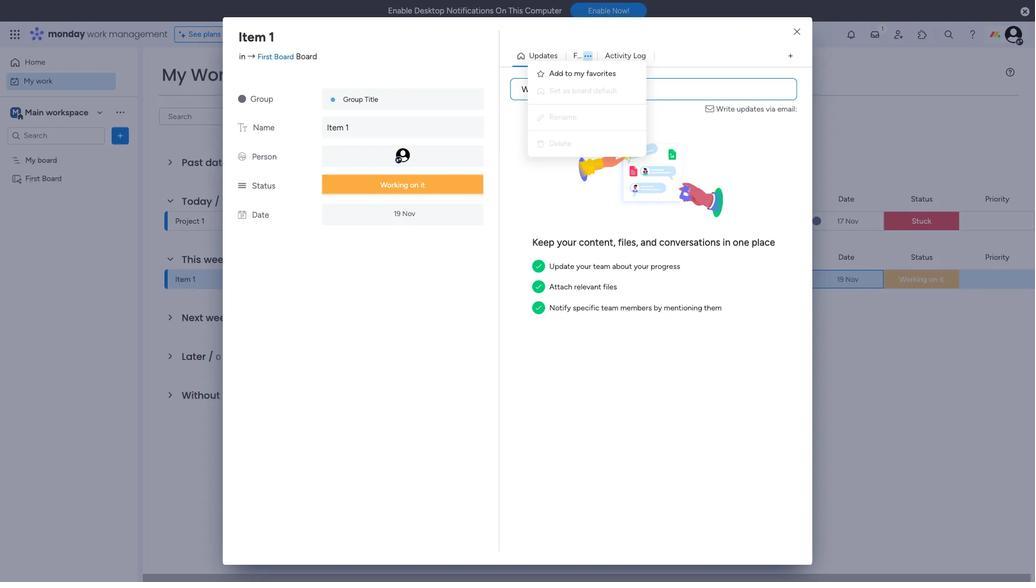 Task type: describe. For each thing, give the bounding box(es) containing it.
next week /
[[182, 311, 241, 325]]

help image
[[968, 29, 978, 40]]

work
[[191, 63, 234, 87]]

dates
[[205, 156, 233, 169]]

customize
[[361, 112, 398, 121]]

see plans button
[[174, 26, 226, 43]]

done
[[302, 112, 319, 121]]

close image
[[794, 28, 801, 36]]

notifications
[[447, 6, 494, 16]]

1 vertical spatial first board
[[542, 276, 578, 285]]

rename image
[[537, 113, 545, 122]]

my for my work
[[162, 63, 187, 87]]

an
[[545, 84, 554, 94]]

later / 0 items
[[182, 350, 241, 364]]

add view image
[[789, 52, 793, 60]]

search everything image
[[944, 29, 955, 40]]

main workspace
[[25, 107, 88, 117]]

to
[[565, 69, 573, 78]]

update
[[550, 262, 575, 271]]

enable for enable desktop notifications on this computer
[[388, 6, 412, 16]]

2 priority from the top
[[986, 253, 1010, 262]]

them
[[704, 304, 722, 313]]

customize button
[[344, 108, 402, 125]]

add to my favorites
[[550, 69, 616, 78]]

shareable board image
[[11, 173, 22, 184]]

files
[[603, 283, 617, 292]]

see
[[189, 30, 202, 39]]

0 inside past dates / 0 items
[[243, 159, 248, 168]]

team for about
[[593, 262, 611, 271]]

mentioning
[[664, 304, 703, 313]]

1 horizontal spatial item 1
[[239, 29, 274, 45]]

main
[[25, 107, 44, 117]]

1 vertical spatial item
[[327, 123, 344, 133]]

Filter dashboard by text search field
[[159, 108, 260, 125]]

update your team about your progress
[[550, 262, 680, 271]]

19 nov inside item 1 dialog
[[394, 210, 416, 218]]

conversations
[[659, 237, 721, 249]]

first board link inside item 1 dialog
[[258, 52, 294, 61]]

my board
[[25, 156, 57, 165]]

0 horizontal spatial this
[[182, 253, 201, 266]]

group title
[[343, 95, 378, 104]]

0 horizontal spatial group
[[251, 94, 273, 104]]

log
[[634, 51, 646, 60]]

→
[[248, 52, 256, 61]]

list box containing my board
[[0, 149, 138, 333]]

19 inside item 1 dialog
[[394, 210, 401, 218]]

hide done items
[[284, 112, 340, 121]]

set as board default
[[550, 86, 618, 95]]

0 horizontal spatial item 1
[[175, 275, 196, 284]]

person
[[252, 152, 277, 162]]

updates
[[737, 105, 764, 114]]

workspace
[[46, 107, 88, 117]]

jacob simon image
[[1005, 26, 1023, 43]]

home button
[[6, 54, 116, 71]]

write for write updates via email:
[[717, 105, 735, 114]]

Search in workspace field
[[23, 129, 90, 142]]

content,
[[579, 237, 616, 249]]

my work
[[162, 63, 234, 87]]

my for my board
[[25, 156, 36, 165]]

set
[[550, 86, 561, 95]]

attach
[[550, 283, 573, 292]]

1 horizontal spatial on
[[929, 275, 938, 284]]

enable now! button
[[571, 3, 647, 19]]

past
[[182, 156, 203, 169]]

dapulse close image
[[1021, 6, 1030, 17]]

plans
[[203, 30, 221, 39]]

specific
[[573, 304, 600, 313]]

activity log button
[[597, 47, 654, 65]]

week for next
[[206, 311, 231, 325]]

2 vertical spatial item
[[175, 275, 191, 284]]

enable desktop notifications on this computer
[[388, 6, 562, 16]]

now!
[[613, 7, 630, 15]]

files button
[[566, 47, 597, 65]]

update...
[[556, 84, 589, 94]]

about
[[612, 262, 632, 271]]

dapulse date column image
[[238, 210, 246, 220]]

item
[[227, 198, 242, 207]]

1 horizontal spatial working on it
[[900, 275, 944, 284]]

write updates via email:
[[717, 105, 797, 114]]

by
[[654, 304, 662, 313]]

as
[[563, 86, 570, 95]]

desktop
[[414, 6, 445, 16]]

date
[[232, 389, 254, 402]]

progress
[[651, 262, 680, 271]]

1 horizontal spatial 19 nov
[[837, 275, 859, 283]]

rename
[[550, 113, 577, 122]]

1 horizontal spatial in
[[723, 237, 731, 249]]

1 horizontal spatial this
[[509, 6, 523, 16]]

team for members
[[601, 304, 619, 313]]

project 1
[[175, 217, 205, 226]]

0 horizontal spatial first
[[25, 174, 40, 183]]

write an update... button
[[510, 78, 797, 100]]

this week /
[[182, 253, 239, 266]]

and
[[641, 237, 657, 249]]

17
[[837, 217, 844, 225]]

first inside in → first board board
[[258, 52, 272, 61]]

1 inside the today / 1 item
[[222, 198, 225, 207]]

nov inside item 1 dialog
[[403, 210, 416, 218]]

1 down this week /
[[193, 275, 196, 284]]

your for team
[[577, 262, 592, 271]]

items inside later / 0 items
[[223, 353, 241, 362]]

1 vertical spatial first board link
[[540, 270, 640, 290]]

1 up in → first board board
[[269, 29, 274, 45]]

enable for enable now!
[[589, 7, 611, 15]]

board inside in → first board board
[[274, 52, 294, 61]]

name
[[253, 123, 275, 133]]

management
[[109, 28, 168, 40]]

board inside menu item
[[572, 86, 592, 95]]

select product image
[[10, 29, 20, 40]]

delete
[[550, 139, 572, 148]]

week for this
[[204, 253, 229, 266]]

computer
[[525, 6, 562, 16]]

1 horizontal spatial it
[[940, 275, 944, 284]]

work for my
[[36, 76, 52, 85]]

set as board default menu item
[[537, 85, 638, 98]]

files,
[[618, 237, 639, 249]]

my work
[[24, 76, 52, 85]]

title
[[365, 95, 378, 104]]

working inside item 1 dialog
[[380, 181, 408, 190]]

menu containing add to my favorites
[[528, 61, 647, 157]]

1 horizontal spatial item
[[239, 29, 266, 45]]



Task type: locate. For each thing, give the bounding box(es) containing it.
write
[[522, 84, 543, 94], [717, 105, 735, 114]]

1 horizontal spatial work
[[87, 28, 107, 40]]

work
[[87, 28, 107, 40], [36, 76, 52, 85]]

0 vertical spatial this
[[509, 6, 523, 16]]

0 horizontal spatial enable
[[388, 6, 412, 16]]

1 horizontal spatial first board
[[542, 276, 578, 285]]

1 vertical spatial write
[[717, 105, 735, 114]]

/
[[236, 156, 241, 169], [215, 195, 220, 208], [232, 253, 237, 266], [234, 311, 239, 325], [208, 350, 213, 364], [257, 389, 262, 402]]

write for write an update...
[[522, 84, 543, 94]]

item down this week /
[[175, 275, 191, 284]]

see plans
[[189, 30, 221, 39]]

week down project 1
[[204, 253, 229, 266]]

2 horizontal spatial item 1
[[327, 123, 349, 133]]

1 down group title
[[346, 123, 349, 133]]

status
[[252, 181, 276, 191], [911, 194, 933, 204], [911, 253, 933, 262]]

0 horizontal spatial on
[[410, 181, 419, 190]]

next
[[182, 311, 203, 325]]

enable inside button
[[589, 7, 611, 15]]

0 vertical spatial date
[[839, 194, 855, 204]]

0 horizontal spatial in
[[239, 52, 246, 61]]

2 vertical spatial status
[[911, 253, 933, 262]]

group right v2 sun icon
[[251, 94, 273, 104]]

priority
[[986, 194, 1010, 204], [986, 253, 1010, 262]]

0 vertical spatial working on it
[[380, 181, 425, 190]]

first board link up specific on the bottom
[[540, 270, 640, 290]]

1 vertical spatial board
[[38, 156, 57, 165]]

items right "later"
[[223, 353, 241, 362]]

None search field
[[159, 108, 260, 125]]

board down 'search in workspace' field
[[38, 156, 57, 165]]

enable left now!
[[589, 7, 611, 15]]

0 vertical spatial items
[[321, 112, 340, 121]]

via
[[766, 105, 776, 114]]

activity
[[605, 51, 632, 60]]

on inside item 1 dialog
[[410, 181, 419, 190]]

delete image
[[537, 140, 545, 148]]

team left the about
[[593, 262, 611, 271]]

team
[[593, 262, 611, 271], [601, 304, 619, 313]]

apps image
[[917, 29, 928, 40]]

monday work management
[[48, 28, 168, 40]]

0 vertical spatial item
[[239, 29, 266, 45]]

first board down my board
[[25, 174, 62, 183]]

email:
[[778, 105, 797, 114]]

1 priority from the top
[[986, 194, 1010, 204]]

in left one
[[723, 237, 731, 249]]

date
[[839, 194, 855, 204], [252, 210, 269, 220], [839, 253, 855, 262]]

activity log
[[605, 51, 646, 60]]

1 vertical spatial item 1
[[327, 123, 349, 133]]

1 vertical spatial 0
[[216, 353, 221, 362]]

item 1 dialog
[[0, 0, 1036, 582]]

your right the about
[[634, 262, 649, 271]]

my
[[574, 69, 585, 78]]

enable now!
[[589, 7, 630, 15]]

0 vertical spatial 19
[[394, 210, 401, 218]]

attach relevant files
[[550, 283, 617, 292]]

19 nov
[[394, 210, 416, 218], [837, 275, 859, 283]]

options image
[[580, 53, 596, 59]]

write an update...
[[522, 84, 589, 94]]

item 1 down this week /
[[175, 275, 196, 284]]

group up "conversations"
[[685, 194, 706, 204]]

1 vertical spatial working on it
[[900, 275, 944, 284]]

files
[[574, 51, 589, 60]]

notifications image
[[846, 29, 857, 40]]

your right keep
[[557, 237, 577, 249]]

0 vertical spatial item 1
[[239, 29, 274, 45]]

monday
[[48, 28, 85, 40]]

item 1 down hide done items
[[327, 123, 349, 133]]

17 nov
[[837, 217, 859, 225]]

work for monday
[[87, 28, 107, 40]]

my
[[162, 63, 187, 87], [24, 76, 34, 85], [25, 156, 36, 165]]

1 horizontal spatial first
[[258, 52, 272, 61]]

first right shareable board icon
[[25, 174, 40, 183]]

1 vertical spatial first
[[25, 174, 40, 183]]

status right v2 status icon
[[252, 181, 276, 191]]

1 vertical spatial 19
[[837, 275, 844, 283]]

date inside item 1 dialog
[[252, 210, 269, 220]]

2 horizontal spatial item
[[327, 123, 344, 133]]

1 horizontal spatial 19
[[837, 275, 844, 283]]

0 vertical spatial work
[[87, 28, 107, 40]]

work inside my work "button"
[[36, 76, 52, 85]]

board
[[296, 52, 317, 61], [274, 52, 294, 61], [42, 174, 62, 183], [559, 276, 578, 285]]

item 1 up →
[[239, 29, 274, 45]]

relevant
[[574, 283, 602, 292]]

my inside "button"
[[24, 76, 34, 85]]

enable left desktop
[[388, 6, 412, 16]]

home
[[25, 58, 45, 67]]

1 vertical spatial working
[[900, 275, 927, 284]]

v2 status image
[[238, 181, 246, 191]]

envelope o image
[[706, 104, 717, 115]]

add to my favorites image
[[537, 70, 545, 78]]

0 right "later"
[[216, 353, 221, 362]]

your for content,
[[557, 237, 577, 249]]

it inside item 1 dialog
[[421, 181, 425, 190]]

date up 17 nov
[[839, 194, 855, 204]]

1 horizontal spatial 0
[[243, 159, 248, 168]]

date down 17 nov
[[839, 253, 855, 262]]

1 vertical spatial team
[[601, 304, 619, 313]]

0 left person
[[243, 159, 248, 168]]

status down stuck
[[911, 253, 933, 262]]

0 vertical spatial first board
[[25, 174, 62, 183]]

in
[[239, 52, 246, 61], [723, 237, 731, 249]]

0 vertical spatial write
[[522, 84, 543, 94]]

in left →
[[239, 52, 246, 61]]

1 horizontal spatial group
[[343, 95, 363, 104]]

0 horizontal spatial 19
[[394, 210, 401, 218]]

group left title
[[343, 95, 363, 104]]

v2 multiple person column image
[[238, 152, 246, 162]]

2 vertical spatial first
[[542, 276, 557, 285]]

dapulse text column image
[[238, 123, 247, 133]]

week
[[204, 253, 229, 266], [206, 311, 231, 325]]

working on it inside item 1 dialog
[[380, 181, 425, 190]]

working on it
[[380, 181, 425, 190], [900, 275, 944, 284]]

notify
[[550, 304, 571, 313]]

1 vertical spatial 19 nov
[[837, 275, 859, 283]]

1 left item
[[222, 198, 225, 207]]

0 horizontal spatial working on it
[[380, 181, 425, 190]]

board right as
[[572, 86, 592, 95]]

rename menu item
[[537, 111, 638, 124]]

0 horizontal spatial first board
[[25, 174, 62, 183]]

0 vertical spatial team
[[593, 262, 611, 271]]

0 horizontal spatial 0
[[216, 353, 221, 362]]

1 vertical spatial on
[[929, 275, 938, 284]]

stuck
[[912, 217, 932, 226]]

nov
[[403, 210, 416, 218], [846, 217, 859, 225], [846, 275, 859, 283]]

status up stuck
[[911, 194, 933, 204]]

this down project 1
[[182, 253, 201, 266]]

2 vertical spatial items
[[223, 353, 241, 362]]

0 horizontal spatial it
[[421, 181, 425, 190]]

0 vertical spatial status
[[252, 181, 276, 191]]

items right v2 multiple person column icon
[[250, 159, 269, 168]]

write inside button
[[522, 84, 543, 94]]

2 horizontal spatial first
[[542, 276, 557, 285]]

1 vertical spatial date
[[252, 210, 269, 220]]

item down hide done items
[[327, 123, 344, 133]]

on
[[496, 6, 507, 16]]

0 vertical spatial priority
[[986, 194, 1010, 204]]

0 vertical spatial in
[[239, 52, 246, 61]]

2 vertical spatial item 1
[[175, 275, 196, 284]]

first right →
[[258, 52, 272, 61]]

a
[[223, 389, 229, 402]]

1 vertical spatial priority
[[986, 253, 1010, 262]]

your
[[557, 237, 577, 249], [577, 262, 592, 271], [634, 262, 649, 271]]

1 horizontal spatial board
[[572, 86, 592, 95]]

0 vertical spatial first
[[258, 52, 272, 61]]

0 inside later / 0 items
[[216, 353, 221, 362]]

1 vertical spatial it
[[940, 275, 944, 284]]

1 horizontal spatial write
[[717, 105, 735, 114]]

enable
[[388, 6, 412, 16], [589, 7, 611, 15]]

1 vertical spatial work
[[36, 76, 52, 85]]

1 horizontal spatial working
[[900, 275, 927, 284]]

without
[[182, 389, 220, 402]]

work down home
[[36, 76, 52, 85]]

working
[[380, 181, 408, 190], [900, 275, 927, 284]]

updates
[[529, 51, 558, 60]]

group
[[251, 94, 273, 104], [343, 95, 363, 104], [685, 194, 706, 204]]

this right on
[[509, 6, 523, 16]]

my work button
[[6, 73, 116, 90]]

my down home
[[24, 76, 34, 85]]

0 vertical spatial working
[[380, 181, 408, 190]]

item up →
[[239, 29, 266, 45]]

list box
[[0, 149, 138, 333]]

date right the dapulse date column image
[[252, 210, 269, 220]]

keep your content, files, and conversations in one place
[[532, 237, 775, 249]]

this
[[509, 6, 523, 16], [182, 253, 201, 266]]

0 vertical spatial first board link
[[258, 52, 294, 61]]

place
[[752, 237, 775, 249]]

0 vertical spatial 19 nov
[[394, 210, 416, 218]]

my for my work
[[24, 76, 34, 85]]

2 horizontal spatial items
[[321, 112, 340, 121]]

first board down the update
[[542, 276, 578, 285]]

1 vertical spatial week
[[206, 311, 231, 325]]

0 horizontal spatial board
[[38, 156, 57, 165]]

board
[[572, 86, 592, 95], [38, 156, 57, 165]]

first board link
[[258, 52, 294, 61], [540, 270, 640, 290]]

in → first board board
[[239, 52, 317, 61]]

0 horizontal spatial items
[[223, 353, 241, 362]]

0 horizontal spatial first board link
[[258, 52, 294, 61]]

status inside item 1 dialog
[[252, 181, 276, 191]]

v2 sun image
[[238, 94, 246, 104]]

default
[[594, 86, 618, 95]]

add
[[550, 69, 563, 78]]

1 horizontal spatial items
[[250, 159, 269, 168]]

today
[[182, 195, 212, 208]]

members
[[621, 304, 652, 313]]

on
[[410, 181, 419, 190], [929, 275, 938, 284]]

0 horizontal spatial item
[[175, 275, 191, 284]]

one
[[733, 237, 750, 249]]

0 vertical spatial board
[[572, 86, 592, 95]]

my left work
[[162, 63, 187, 87]]

workspace image
[[10, 107, 21, 118]]

1 horizontal spatial enable
[[589, 7, 611, 15]]

write left the updates
[[717, 105, 735, 114]]

items right done
[[321, 112, 340, 121]]

2 horizontal spatial group
[[685, 194, 706, 204]]

items inside past dates / 0 items
[[250, 159, 269, 168]]

hide
[[284, 112, 300, 121]]

updates button
[[513, 47, 566, 65]]

0 horizontal spatial 19 nov
[[394, 210, 416, 218]]

past dates / 0 items
[[182, 156, 269, 169]]

workspace selection element
[[10, 106, 90, 120]]

first down the update
[[542, 276, 557, 285]]

project
[[175, 217, 200, 226]]

menu
[[528, 61, 647, 157]]

1 vertical spatial items
[[250, 159, 269, 168]]

0 vertical spatial 0
[[243, 159, 248, 168]]

team down files
[[601, 304, 619, 313]]

m
[[12, 108, 19, 117]]

1
[[269, 29, 274, 45], [346, 123, 349, 133], [222, 198, 225, 207], [201, 217, 205, 226], [193, 275, 196, 284]]

first board link right →
[[258, 52, 294, 61]]

1 vertical spatial status
[[911, 194, 933, 204]]

inbox image
[[870, 29, 881, 40]]

later
[[182, 350, 206, 364]]

set as board default image
[[537, 87, 545, 95]]

1 horizontal spatial first board link
[[540, 270, 640, 290]]

invite members image
[[894, 29, 904, 40]]

0 horizontal spatial working
[[380, 181, 408, 190]]

favorites
[[587, 69, 616, 78]]

1 vertical spatial in
[[723, 237, 731, 249]]

delete menu item
[[537, 138, 638, 150]]

0 vertical spatial on
[[410, 181, 419, 190]]

week right next
[[206, 311, 231, 325]]

19
[[394, 210, 401, 218], [837, 275, 844, 283]]

0 horizontal spatial write
[[522, 84, 543, 94]]

notify specific team members by mentioning them
[[550, 304, 722, 313]]

0 vertical spatial it
[[421, 181, 425, 190]]

0 horizontal spatial work
[[36, 76, 52, 85]]

1 vertical spatial this
[[182, 253, 201, 266]]

write left the an
[[522, 84, 543, 94]]

work right monday
[[87, 28, 107, 40]]

2 vertical spatial date
[[839, 253, 855, 262]]

option
[[0, 150, 138, 153]]

keep
[[532, 237, 555, 249]]

item
[[239, 29, 266, 45], [327, 123, 344, 133], [175, 275, 191, 284]]

0 vertical spatial week
[[204, 253, 229, 266]]

1 image
[[878, 22, 888, 34]]

your up attach relevant files
[[577, 262, 592, 271]]

item 1
[[239, 29, 274, 45], [327, 123, 349, 133], [175, 275, 196, 284]]

my down 'search in workspace' field
[[25, 156, 36, 165]]

today / 1 item
[[182, 195, 242, 208]]

1 right 'project'
[[201, 217, 205, 226]]



Task type: vqa. For each thing, say whether or not it's contained in the screenshot.
See
yes



